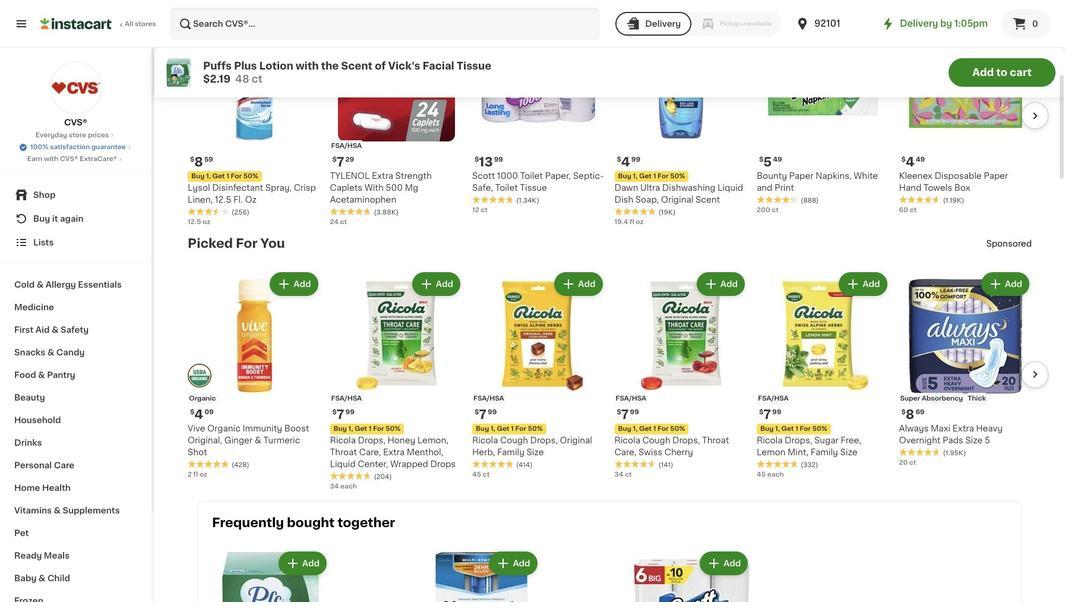 Task type: vqa. For each thing, say whether or not it's contained in the screenshot.
Ricola Cough Drops, Original Herb, Family Size the $ 7 99
yes



Task type: describe. For each thing, give the bounding box(es) containing it.
tylenol
[[330, 172, 370, 180]]

add inside button
[[973, 68, 995, 77]]

child
[[47, 574, 70, 583]]

product group containing 5
[[757, 17, 890, 215]]

product group containing 13
[[473, 17, 605, 215]]

buy 1, get 1 for 50% for soap,
[[619, 173, 686, 179]]

drops, inside ricola cough drops, throat care, swiss cherry
[[673, 436, 701, 445]]

ct for ricola cough drops, original herb, family size
[[483, 471, 490, 478]]

candy
[[56, 348, 85, 357]]

overnight
[[900, 436, 941, 445]]

7 for ricola drops, sugar free, lemon mint, family size
[[764, 408, 772, 421]]

1 vertical spatial with
[[44, 156, 58, 162]]

$2.19
[[203, 74, 231, 84]]

hand
[[900, 183, 922, 192]]

add button for ricola cough drops, throat care, swiss cherry
[[698, 273, 744, 295]]

12.5 oz
[[188, 218, 211, 225]]

fl for buy 1, get 1 for 50%
[[630, 218, 635, 225]]

allergy
[[46, 281, 76, 289]]

ricola drops, honey lemon, throat care, extra menthol, liquid center, wrapped drops
[[330, 436, 456, 468]]

liquid inside dawn ultra dishwashing liquid dish soap, original scent
[[718, 183, 744, 192]]

1 vertical spatial cvs®
[[60, 156, 78, 162]]

service type group
[[616, 12, 782, 36]]

(414)
[[517, 462, 533, 468]]

vive
[[188, 424, 205, 433]]

get for care,
[[355, 426, 367, 432]]

$ 8 59
[[190, 155, 213, 168]]

& for candy
[[47, 348, 54, 357]]

fsa/hsa for ricola drops, honey lemon, throat care, extra menthol, liquid center, wrapped drops
[[331, 395, 362, 402]]

paper inside kleenex disposable paper hand towels box
[[985, 172, 1009, 180]]

cart
[[1011, 68, 1033, 77]]

beauty
[[14, 394, 45, 402]]

ricola for ricola cough drops, throat care, swiss cherry
[[615, 436, 641, 445]]

1 for 12.5
[[227, 173, 229, 179]]

buy 1, get 1 for 50% for family
[[476, 426, 543, 432]]

home
[[14, 484, 40, 492]]

100% satisfaction guarantee
[[30, 144, 126, 150]]

earn
[[27, 156, 42, 162]]

1000
[[497, 172, 518, 180]]

0 vertical spatial organic
[[189, 395, 216, 402]]

size inside ricola drops, sugar free, lemon mint, family size
[[841, 448, 858, 457]]

it
[[52, 215, 58, 223]]

1 horizontal spatial toilet
[[521, 172, 543, 180]]

cough for swiss
[[643, 436, 671, 445]]

$ 7 99 for ricola drops, sugar free, lemon mint, family size
[[760, 408, 782, 421]]

extra inside tylenol extra strength caplets with 500 mg acetaminophen
[[372, 172, 394, 180]]

food & pantry link
[[7, 364, 144, 386]]

get for swiss
[[640, 426, 652, 432]]

add inside product group
[[579, 27, 596, 35]]

cherry
[[665, 448, 694, 457]]

$ 4 09
[[190, 408, 214, 421]]

super absorbency thick
[[901, 395, 987, 402]]

mg
[[405, 183, 419, 192]]

turmeric
[[264, 436, 300, 445]]

napkins,
[[816, 172, 852, 180]]

60 ct
[[900, 207, 917, 213]]

facial
[[423, 61, 455, 71]]

throat inside the ricola drops, honey lemon, throat care, extra menthol, liquid center, wrapped drops
[[330, 448, 357, 457]]

ricola for ricola drops, honey lemon, throat care, extra menthol, liquid center, wrapped drops
[[330, 436, 356, 445]]

& for child
[[39, 574, 45, 583]]

50% for original
[[671, 173, 686, 179]]

7 for ricola drops, honey lemon, throat care, extra menthol, liquid center, wrapped drops
[[337, 408, 344, 421]]

buy for ricola cough drops, original herb, family size
[[476, 426, 489, 432]]

satisfaction
[[50, 144, 90, 150]]

each for ricola drops, sugar free, lemon mint, family size
[[768, 471, 784, 478]]

oz for 4
[[200, 471, 208, 478]]

49 for 5
[[774, 156, 783, 163]]

$ inside $ 7 29
[[333, 156, 337, 163]]

tissue inside puffs plus lotion with the scent of vick's facial tissue $2.19 48 ct
[[457, 61, 492, 71]]

spo
[[987, 239, 1004, 248]]

picked
[[188, 237, 233, 249]]

box
[[955, 183, 971, 192]]

lists link
[[7, 231, 144, 254]]

safety
[[61, 326, 89, 334]]

center,
[[358, 460, 388, 468]]

everyday
[[36, 132, 67, 139]]

7 for ricola cough drops, original herb, family size
[[479, 408, 487, 421]]

frequently bought together
[[212, 517, 395, 529]]

ultra
[[641, 183, 661, 192]]

stores
[[135, 21, 156, 27]]

ricola cough drops, original herb, family size
[[473, 436, 593, 457]]

pantry
[[47, 371, 75, 379]]

drops
[[431, 460, 456, 468]]

pet link
[[7, 522, 144, 545]]

buy inside "link"
[[33, 215, 50, 223]]

for for ricola drops, honey lemon, throat care, extra menthol, liquid center, wrapped drops
[[373, 426, 384, 432]]

with inside puffs plus lotion with the scent of vick's facial tissue $2.19 48 ct
[[296, 61, 319, 71]]

buy for ricola drops, sugar free, lemon mint, family size
[[761, 426, 774, 432]]

acetaminophen
[[330, 195, 397, 204]]

buy for ricola drops, honey lemon, throat care, extra menthol, liquid center, wrapped drops
[[334, 426, 347, 432]]

frequently
[[212, 517, 284, 529]]

beauty link
[[7, 386, 144, 409]]

throat inside ricola cough drops, throat care, swiss cherry
[[703, 436, 730, 445]]

always maxi extra heavy overnight pads size 5
[[900, 424, 1003, 445]]

29
[[346, 156, 354, 163]]

earn with cvs® extracare®
[[27, 156, 117, 162]]

$ 5 49
[[760, 155, 783, 168]]

meals
[[44, 552, 70, 560]]

$ inside the $ 8 59
[[190, 156, 195, 163]]

8 for buy
[[195, 155, 203, 168]]

12
[[473, 207, 480, 213]]

add button for kleenex disposable paper hand towels box
[[983, 20, 1029, 42]]

1, for herb,
[[491, 426, 496, 432]]

1 for care,
[[369, 426, 372, 432]]

family inside ricola drops, sugar free, lemon mint, family size
[[811, 448, 839, 457]]

fsa/hsa for ricola cough drops, original herb, family size
[[474, 395, 505, 402]]

$ 7 29
[[333, 155, 354, 168]]

instacart logo image
[[40, 17, 112, 31]]

ct for always maxi extra heavy overnight pads size 5
[[910, 460, 917, 466]]

dawn
[[615, 183, 639, 192]]

buy for lysol disinfectant spray, crisp linen, 12.5 fl. oz
[[191, 173, 205, 179]]

2 fl oz
[[188, 471, 208, 478]]

organic inside 'vive organic immunity boost original, ginger & turmeric shot'
[[207, 424, 241, 433]]

shop
[[33, 191, 56, 199]]

boost
[[285, 424, 309, 433]]

delivery by 1:05pm link
[[882, 17, 989, 31]]

family inside ricola cough drops, original herb, family size
[[497, 448, 525, 457]]

(256)
[[232, 209, 250, 216]]

delivery for delivery by 1:05pm
[[901, 19, 939, 28]]

item badge image
[[188, 364, 212, 387]]

food & pantry
[[14, 371, 75, 379]]

5 inside the always maxi extra heavy overnight pads size 5
[[985, 436, 991, 445]]

tissue inside the scott 1000 toilet paper, septic- safe, toilet tissue
[[520, 183, 547, 192]]

99 for ricola cough drops, throat care, swiss cherry
[[630, 409, 640, 416]]

size for 8
[[966, 436, 983, 445]]

add button for dawn ultra dishwashing liquid dish soap, original scent
[[698, 20, 744, 42]]

$ inside $ 8 69
[[902, 409, 906, 416]]

ginger
[[225, 436, 253, 445]]

honey
[[388, 436, 416, 445]]

(332)
[[801, 462, 819, 468]]

vitamins & supplements
[[14, 506, 120, 515]]

household link
[[7, 409, 144, 432]]

for for ricola drops, sugar free, lemon mint, family size
[[800, 426, 811, 432]]

(19k)
[[659, 209, 676, 216]]

drops, inside ricola drops, sugar free, lemon mint, family size
[[785, 436, 813, 445]]

for for ricola cough drops, throat care, swiss cherry
[[658, 426, 669, 432]]

vitamins & supplements link
[[7, 499, 144, 522]]

drops, inside the ricola drops, honey lemon, throat care, extra menthol, liquid center, wrapped drops
[[358, 436, 386, 445]]

(1.19k)
[[944, 197, 965, 204]]

add to cart button
[[949, 58, 1056, 87]]

200
[[757, 207, 771, 213]]

12 ct
[[473, 207, 488, 213]]

for for ricola cough drops, original herb, family size
[[516, 426, 527, 432]]

extra inside the ricola drops, honey lemon, throat care, extra menthol, liquid center, wrapped drops
[[383, 448, 405, 457]]

4 for buy
[[622, 155, 631, 168]]

get for soap,
[[640, 173, 652, 179]]

add button for ricola drops, honey lemon, throat care, extra menthol, liquid center, wrapped drops
[[414, 273, 460, 295]]

snacks & candy
[[14, 348, 85, 357]]

together
[[338, 517, 395, 529]]

pet
[[14, 529, 29, 537]]

$ inside $ 4 09
[[190, 409, 195, 416]]

herb,
[[473, 448, 495, 457]]

get for mint,
[[782, 426, 795, 432]]

0 vertical spatial 5
[[764, 155, 772, 168]]

earn with cvs® extracare® link
[[27, 155, 124, 164]]

50% for cherry
[[671, 426, 686, 432]]

lysol
[[188, 183, 210, 192]]

oz for buy 1, get 1 for 50%
[[636, 218, 644, 225]]

get for 12.5
[[213, 173, 225, 179]]

ready meals
[[14, 552, 70, 560]]

get for family
[[497, 426, 510, 432]]

99 for ricola cough drops, original herb, family size
[[488, 409, 497, 416]]

add button for ricola drops, sugar free, lemon mint, family size
[[841, 273, 887, 295]]

fsa/hsa for ricola drops, sugar free, lemon mint, family size
[[759, 395, 789, 402]]

delivery for delivery
[[646, 20, 681, 28]]

7 for ricola cough drops, throat care, swiss cherry
[[622, 408, 629, 421]]

$ inside $ 13 99
[[475, 156, 479, 163]]

34 for ricola cough drops, throat care, swiss cherry
[[615, 471, 624, 478]]

1, for linen,
[[206, 173, 211, 179]]

super
[[901, 395, 921, 402]]

50% for extra
[[386, 426, 401, 432]]

1, for dish
[[633, 173, 638, 179]]

ct for tylenol extra strength caplets with 500 mg acetaminophen
[[340, 218, 347, 225]]

original inside ricola cough drops, original herb, family size
[[560, 436, 593, 445]]

ready meals link
[[7, 545, 144, 567]]

$ 7 99 for ricola drops, honey lemon, throat care, extra menthol, liquid center, wrapped drops
[[333, 408, 355, 421]]

buy for dawn ultra dishwashing liquid dish soap, original scent
[[619, 173, 632, 179]]

$ 7 99 for ricola cough drops, throat care, swiss cherry
[[617, 408, 640, 421]]



Task type: locate. For each thing, give the bounding box(es) containing it.
(141)
[[659, 462, 674, 468]]

strength
[[396, 172, 432, 180]]

for up ricola cough drops, original herb, family size
[[516, 426, 527, 432]]

shop link
[[7, 183, 144, 207]]

0 horizontal spatial fl
[[194, 471, 198, 478]]

cvs®
[[64, 118, 87, 127], [60, 156, 78, 162]]

(3.88k)
[[374, 209, 399, 216]]

vitamins
[[14, 506, 52, 515]]

each for ricola drops, honey lemon, throat care, extra menthol, liquid center, wrapped drops
[[341, 483, 357, 490]]

size up (414)
[[527, 448, 544, 457]]

45 ct
[[473, 471, 490, 478]]

1, up herb,
[[491, 426, 496, 432]]

buy up dawn at the right top of page
[[619, 173, 632, 179]]

1 horizontal spatial 4
[[622, 155, 631, 168]]

★★★★★
[[473, 195, 514, 204], [473, 195, 514, 204], [757, 195, 799, 204], [757, 195, 799, 204], [900, 195, 941, 204], [900, 195, 941, 204], [188, 207, 229, 215], [188, 207, 229, 215], [330, 207, 372, 215], [330, 207, 372, 215], [615, 207, 657, 215], [615, 207, 657, 215], [900, 448, 941, 457], [900, 448, 941, 457], [188, 460, 229, 468], [188, 460, 229, 468], [473, 460, 514, 468], [473, 460, 514, 468], [615, 460, 657, 468], [615, 460, 657, 468], [757, 460, 799, 468], [757, 460, 799, 468], [330, 472, 372, 480], [330, 472, 372, 480]]

99 up dawn at the right top of page
[[632, 156, 641, 163]]

1 horizontal spatial 5
[[985, 436, 991, 445]]

2 item carousel region from the top
[[171, 265, 1049, 496]]

ct for bounty paper napkins, white and print
[[772, 207, 779, 213]]

lotion
[[259, 61, 294, 71]]

24 ct
[[330, 218, 347, 225]]

ct right 60
[[910, 207, 917, 213]]

lysol disinfectant spray, crisp linen, 12.5 fl. oz
[[188, 183, 316, 204]]

family
[[497, 448, 525, 457], [811, 448, 839, 457]]

50% up dishwashing
[[671, 173, 686, 179]]

get
[[213, 173, 225, 179], [640, 173, 652, 179], [355, 426, 367, 432], [497, 426, 510, 432], [640, 426, 652, 432], [782, 426, 795, 432]]

for for lysol disinfectant spray, crisp linen, 12.5 fl. oz
[[231, 173, 242, 179]]

cvs® up store
[[64, 118, 87, 127]]

1 45 from the left
[[473, 471, 481, 478]]

49 inside the $ 4 49
[[917, 156, 926, 163]]

(428)
[[232, 462, 249, 468]]

for up ricola drops, sugar free, lemon mint, family size
[[800, 426, 811, 432]]

family down sugar
[[811, 448, 839, 457]]

size for buy 1, get 1 for 50%
[[527, 448, 544, 457]]

0 vertical spatial original
[[662, 195, 694, 204]]

0 horizontal spatial care,
[[359, 448, 381, 457]]

2 horizontal spatial 4
[[906, 155, 915, 168]]

everyday store prices link
[[36, 131, 116, 140]]

item carousel region containing 8
[[171, 12, 1049, 232]]

& right baby
[[39, 574, 45, 583]]

0 horizontal spatial 5
[[764, 155, 772, 168]]

(1.95k)
[[944, 450, 967, 457]]

ct right '12'
[[481, 207, 488, 213]]

buy 1, get 1 for 50% up the ricola drops, honey lemon, throat care, extra menthol, liquid center, wrapped drops
[[334, 426, 401, 432]]

disposable
[[935, 172, 982, 180]]

again
[[60, 215, 84, 223]]

free,
[[841, 436, 862, 445]]

the
[[321, 61, 339, 71]]

ricola up 'swiss'
[[615, 436, 641, 445]]

dish
[[615, 195, 634, 204]]

& down immunity
[[255, 436, 262, 445]]

0 horizontal spatial family
[[497, 448, 525, 457]]

0 horizontal spatial scent
[[341, 61, 373, 71]]

drops, up the center,
[[358, 436, 386, 445]]

safe,
[[473, 183, 493, 192]]

5 up 'bounty'
[[764, 155, 772, 168]]

1 horizontal spatial throat
[[703, 436, 730, 445]]

buy 1, get 1 for 50% for mint,
[[761, 426, 828, 432]]

& for allergy
[[37, 281, 44, 289]]

2 $ 7 99 from the left
[[475, 408, 497, 421]]

0 vertical spatial extra
[[372, 172, 394, 180]]

size down free, on the right
[[841, 448, 858, 457]]

69
[[916, 409, 925, 416]]

product group
[[188, 17, 321, 227], [330, 17, 463, 227], [473, 17, 605, 215], [615, 17, 748, 227], [757, 17, 890, 215], [900, 17, 1033, 215], [188, 270, 321, 480], [330, 270, 463, 492], [473, 270, 605, 480], [615, 270, 748, 480], [757, 270, 890, 480], [900, 270, 1033, 468], [212, 549, 329, 602], [423, 549, 540, 602], [634, 549, 751, 602]]

spray,
[[266, 183, 292, 192]]

for up disinfectant
[[231, 173, 242, 179]]

0
[[1033, 20, 1039, 28]]

dishwashing
[[663, 183, 716, 192]]

shot
[[188, 448, 207, 457]]

4 up dawn at the right top of page
[[622, 155, 631, 168]]

each down 'lemon'
[[768, 471, 784, 478]]

1 horizontal spatial scent
[[696, 195, 721, 204]]

health
[[42, 484, 71, 492]]

buy right boost
[[334, 426, 347, 432]]

drinks
[[14, 439, 42, 447]]

1 horizontal spatial cough
[[643, 436, 671, 445]]

49 up 'bounty'
[[774, 156, 783, 163]]

24
[[330, 218, 339, 225]]

extra inside the always maxi extra heavy overnight pads size 5
[[953, 424, 975, 433]]

buy 1, get 1 for 50% up ricola drops, sugar free, lemon mint, family size
[[761, 426, 828, 432]]

ricola inside ricola cough drops, original herb, family size
[[473, 436, 498, 445]]

buy up 34 ct
[[619, 426, 632, 432]]

get up mint,
[[782, 426, 795, 432]]

$ inside the $ 4 49
[[902, 156, 906, 163]]

2 45 from the left
[[757, 471, 766, 478]]

1 horizontal spatial liquid
[[718, 183, 744, 192]]

8 for always
[[906, 408, 915, 421]]

99 up the ricola drops, honey lemon, throat care, extra menthol, liquid center, wrapped drops
[[346, 409, 355, 416]]

cough up (414)
[[501, 436, 528, 445]]

0 horizontal spatial 45
[[473, 471, 481, 478]]

baby & child
[[14, 574, 70, 583]]

1 vertical spatial scent
[[696, 195, 721, 204]]

1 vertical spatial item carousel region
[[171, 265, 1049, 496]]

0 horizontal spatial paper
[[790, 172, 814, 180]]

cold & allergy essentials
[[14, 281, 122, 289]]

4 for vive
[[195, 408, 203, 421]]

1 horizontal spatial family
[[811, 448, 839, 457]]

item carousel region
[[171, 12, 1049, 232], [171, 265, 1049, 496]]

2 49 from the left
[[917, 156, 926, 163]]

1 vertical spatial toilet
[[496, 183, 518, 192]]

0 horizontal spatial with
[[44, 156, 58, 162]]

1 vertical spatial tissue
[[520, 183, 547, 192]]

tissue right facial
[[457, 61, 492, 71]]

2 paper from the left
[[985, 172, 1009, 180]]

kleenex
[[900, 172, 933, 180]]

liquid up 34 each
[[330, 460, 356, 468]]

scent inside dawn ultra dishwashing liquid dish soap, original scent
[[696, 195, 721, 204]]

drinks link
[[7, 432, 144, 454]]

1 horizontal spatial tissue
[[520, 183, 547, 192]]

2 cough from the left
[[643, 436, 671, 445]]

45 for ricola drops, sugar free, lemon mint, family size
[[757, 471, 766, 478]]

0 horizontal spatial liquid
[[330, 460, 356, 468]]

2 drops, from the left
[[531, 436, 558, 445]]

with right earn
[[44, 156, 58, 162]]

99 up 'swiss'
[[630, 409, 640, 416]]

1 item carousel region from the top
[[171, 12, 1049, 232]]

each
[[768, 471, 784, 478], [341, 483, 357, 490]]

49 for 4
[[917, 156, 926, 163]]

for for dawn ultra dishwashing liquid dish soap, original scent
[[658, 173, 669, 179]]

buy up lysol
[[191, 173, 205, 179]]

0 horizontal spatial 12.5
[[188, 218, 201, 225]]

0 horizontal spatial size
[[527, 448, 544, 457]]

ct inside puffs plus lotion with the scent of vick's facial tissue $2.19 48 ct
[[252, 74, 263, 84]]

$ inside "$ 4 99"
[[617, 156, 622, 163]]

2 vertical spatial extra
[[383, 448, 405, 457]]

1, for lemon
[[776, 426, 780, 432]]

vick's
[[389, 61, 421, 71]]

for up the ricola drops, honey lemon, throat care, extra menthol, liquid center, wrapped drops
[[373, 426, 384, 432]]

0 vertical spatial tissue
[[457, 61, 492, 71]]

1 horizontal spatial with
[[296, 61, 319, 71]]

1 horizontal spatial fl
[[630, 218, 635, 225]]

& for pantry
[[38, 371, 45, 379]]

lemon
[[757, 448, 786, 457]]

paper inside "bounty paper napkins, white and print"
[[790, 172, 814, 180]]

99 right 13
[[494, 156, 503, 163]]

1 cough from the left
[[501, 436, 528, 445]]

buy 1, get 1 for 50% for swiss
[[619, 426, 686, 432]]

50% up ricola cough drops, throat care, swiss cherry
[[671, 426, 686, 432]]

0 vertical spatial scent
[[341, 61, 373, 71]]

0 vertical spatial toilet
[[521, 172, 543, 180]]

first aid & safety
[[14, 326, 89, 334]]

1 vertical spatial liquid
[[330, 460, 356, 468]]

& inside 'vive organic immunity boost original, ginger & turmeric shot'
[[255, 436, 262, 445]]

with left the
[[296, 61, 319, 71]]

2 ricola from the left
[[473, 436, 498, 445]]

1 vertical spatial extra
[[953, 424, 975, 433]]

puffs
[[203, 61, 232, 71]]

4 left '09'
[[195, 408, 203, 421]]

& left candy on the bottom of the page
[[47, 348, 54, 357]]

buy left it
[[33, 215, 50, 223]]

2 horizontal spatial size
[[966, 436, 983, 445]]

50% up honey
[[386, 426, 401, 432]]

50% for fl.
[[244, 173, 259, 179]]

1 drops, from the left
[[358, 436, 386, 445]]

1 horizontal spatial care,
[[615, 448, 637, 457]]

supplements
[[63, 506, 120, 515]]

ricola for ricola drops, sugar free, lemon mint, family size
[[757, 436, 783, 445]]

add button for always maxi extra heavy overnight pads size 5
[[983, 273, 1029, 295]]

ct right 48
[[252, 74, 263, 84]]

fsa/hsa for tylenol extra strength caplets with 500 mg acetaminophen
[[331, 142, 362, 149]]

49 up kleenex
[[917, 156, 926, 163]]

paper,
[[545, 172, 571, 180]]

extracare®
[[80, 156, 117, 162]]

13
[[479, 155, 493, 168]]

$ inside $ 5 49
[[760, 156, 764, 163]]

toilet
[[521, 172, 543, 180], [496, 183, 518, 192]]

scott 1000 toilet paper, septic- safe, toilet tissue
[[473, 172, 604, 192]]

vive organic immunity boost original, ginger & turmeric shot
[[188, 424, 309, 457]]

caplets
[[330, 183, 363, 192]]

2 care, from the left
[[615, 448, 637, 457]]

heavy
[[977, 424, 1003, 433]]

0 horizontal spatial throat
[[330, 448, 357, 457]]

cvs® down "satisfaction"
[[60, 156, 78, 162]]

scent inside puffs plus lotion with the scent of vick's facial tissue $2.19 48 ct
[[341, 61, 373, 71]]

size inside the always maxi extra heavy overnight pads size 5
[[966, 436, 983, 445]]

1 for soap,
[[654, 173, 657, 179]]

0 vertical spatial 34
[[615, 471, 624, 478]]

fl.
[[234, 195, 243, 204]]

0 vertical spatial liquid
[[718, 183, 744, 192]]

oz up picked
[[203, 218, 211, 225]]

1 horizontal spatial 49
[[917, 156, 926, 163]]

care, up the center,
[[359, 448, 381, 457]]

0 horizontal spatial tissue
[[457, 61, 492, 71]]

None search field
[[170, 7, 600, 40]]

get up 'swiss'
[[640, 426, 652, 432]]

delivery inside 'delivery by 1:05pm' "link"
[[901, 19, 939, 28]]

food
[[14, 371, 36, 379]]

ricola up 'lemon'
[[757, 436, 783, 445]]

liquid inside the ricola drops, honey lemon, throat care, extra menthol, liquid center, wrapped drops
[[330, 460, 356, 468]]

get up ultra
[[640, 173, 652, 179]]

extra up pads
[[953, 424, 975, 433]]

50% for size
[[528, 426, 543, 432]]

1 vertical spatial original
[[560, 436, 593, 445]]

100% satisfaction guarantee button
[[18, 140, 133, 152]]

buy 1, get 1 for 50% up ricola cough drops, original herb, family size
[[476, 426, 543, 432]]

34 for ricola drops, honey lemon, throat care, extra menthol, liquid center, wrapped drops
[[330, 483, 339, 490]]

8 left '69'
[[906, 408, 915, 421]]

1 horizontal spatial original
[[662, 195, 694, 204]]

snacks
[[14, 348, 45, 357]]

delivery by 1:05pm
[[901, 19, 989, 28]]

ct
[[252, 74, 263, 84], [481, 207, 488, 213], [772, 207, 779, 213], [910, 207, 917, 213], [340, 218, 347, 225], [910, 460, 917, 466], [483, 471, 490, 478], [625, 471, 632, 478]]

each up together
[[341, 483, 357, 490]]

cvs® logo image
[[50, 62, 102, 114]]

add
[[579, 27, 596, 35], [721, 27, 738, 35], [1006, 27, 1023, 35], [973, 68, 995, 77], [294, 280, 311, 288], [436, 280, 454, 288], [579, 280, 596, 288], [721, 280, 738, 288], [863, 280, 881, 288], [1006, 280, 1023, 288], [302, 559, 320, 568], [513, 559, 531, 568], [724, 559, 741, 568]]

1 vertical spatial fl
[[194, 471, 198, 478]]

1 horizontal spatial each
[[768, 471, 784, 478]]

cvs® inside "link"
[[64, 118, 87, 127]]

4 $ 7 99 from the left
[[760, 408, 782, 421]]

buy 1, get 1 for 50% for 12.5
[[191, 173, 259, 179]]

99 for dawn ultra dishwashing liquid dish soap, original scent
[[632, 156, 641, 163]]

scent
[[341, 61, 373, 71], [696, 195, 721, 204]]

50% up ricola cough drops, original herb, family size
[[528, 426, 543, 432]]

99 up herb,
[[488, 409, 497, 416]]

1 family from the left
[[497, 448, 525, 457]]

12.5 left 'fl.'
[[215, 195, 232, 204]]

get up ricola cough drops, original herb, family size
[[497, 426, 510, 432]]

0 vertical spatial throat
[[703, 436, 730, 445]]

thick
[[968, 395, 987, 402]]

ricola inside the ricola drops, honey lemon, throat care, extra menthol, liquid center, wrapped drops
[[330, 436, 356, 445]]

extra up with
[[372, 172, 394, 180]]

fsa/hsa for ricola cough drops, throat care, swiss cherry
[[616, 395, 647, 402]]

99 for ricola drops, honey lemon, throat care, extra menthol, liquid center, wrapped drops
[[346, 409, 355, 416]]

bounty paper napkins, white and print
[[757, 172, 879, 192]]

scent down dishwashing
[[696, 195, 721, 204]]

3 $ 7 99 from the left
[[617, 408, 640, 421]]

pads
[[943, 436, 964, 445]]

organic up '09'
[[189, 395, 216, 402]]

09
[[205, 409, 214, 416]]

1 horizontal spatial size
[[841, 448, 858, 457]]

toilet down 1000
[[496, 183, 518, 192]]

buy for ricola cough drops, throat care, swiss cherry
[[619, 426, 632, 432]]

0 horizontal spatial each
[[341, 483, 357, 490]]

1 vertical spatial organic
[[207, 424, 241, 433]]

ricola for ricola cough drops, original herb, family size
[[473, 436, 498, 445]]

0 horizontal spatial toilet
[[496, 183, 518, 192]]

cough inside ricola cough drops, throat care, swiss cherry
[[643, 436, 671, 445]]

4 drops, from the left
[[785, 436, 813, 445]]

item carousel region containing 4
[[171, 265, 1049, 496]]

50% up sugar
[[813, 426, 828, 432]]

& inside "link"
[[38, 371, 45, 379]]

add button for vive organic immunity boost original, ginger & turmeric shot
[[271, 273, 317, 295]]

50% up disinfectant
[[244, 173, 259, 179]]

buy up herb,
[[476, 426, 489, 432]]

0 vertical spatial cvs®
[[64, 118, 87, 127]]

99 for ricola drops, sugar free, lemon mint, family size
[[773, 409, 782, 416]]

for left you
[[236, 237, 258, 249]]

50% for family
[[813, 426, 828, 432]]

3 ricola from the left
[[615, 436, 641, 445]]

for up ricola cough drops, throat care, swiss cherry
[[658, 426, 669, 432]]

disinfectant
[[212, 183, 263, 192]]

for up ultra
[[658, 173, 669, 179]]

1 care, from the left
[[359, 448, 381, 457]]

add button inside product group
[[556, 20, 602, 42]]

1 vertical spatial 8
[[906, 408, 915, 421]]

Search field
[[171, 8, 599, 39]]

0 horizontal spatial 49
[[774, 156, 783, 163]]

1, for throat
[[349, 426, 353, 432]]

0 vertical spatial item carousel region
[[171, 12, 1049, 232]]

cough up 'swiss'
[[643, 436, 671, 445]]

medicine link
[[7, 296, 144, 319]]

extra down honey
[[383, 448, 405, 457]]

0 horizontal spatial original
[[560, 436, 593, 445]]

$ 7 99 for ricola cough drops, original herb, family size
[[475, 408, 497, 421]]

& right "aid"
[[52, 326, 59, 334]]

1 horizontal spatial 12.5
[[215, 195, 232, 204]]

& right food
[[38, 371, 45, 379]]

dawn ultra dishwashing liquid dish soap, original scent
[[615, 183, 744, 204]]

immunity
[[243, 424, 282, 433]]

original inside dawn ultra dishwashing liquid dish soap, original scent
[[662, 195, 694, 204]]

0 horizontal spatial 4
[[195, 408, 203, 421]]

1 horizontal spatial 34
[[615, 471, 624, 478]]

add button for ricola cough drops, original herb, family size
[[556, 273, 602, 295]]

99 inside "$ 4 99"
[[632, 156, 641, 163]]

care, up 34 ct
[[615, 448, 637, 457]]

4 ricola from the left
[[757, 436, 783, 445]]

1 for swiss
[[654, 426, 657, 432]]

1 vertical spatial 12.5
[[188, 218, 201, 225]]

get down 59
[[213, 173, 225, 179]]

1, up dawn at the right top of page
[[633, 173, 638, 179]]

soap,
[[636, 195, 659, 204]]

care, inside the ricola drops, honey lemon, throat care, extra menthol, liquid center, wrapped drops
[[359, 448, 381, 457]]

1 $ 7 99 from the left
[[333, 408, 355, 421]]

ct right 200 at the top right of page
[[772, 207, 779, 213]]

delivery inside "delivery" button
[[646, 20, 681, 28]]

ricola inside ricola drops, sugar free, lemon mint, family size
[[757, 436, 783, 445]]

45 down 'lemon'
[[757, 471, 766, 478]]

0 horizontal spatial cough
[[501, 436, 528, 445]]

ct for ricola cough drops, throat care, swiss cherry
[[625, 471, 632, 478]]

buy up 'lemon'
[[761, 426, 774, 432]]

1 paper from the left
[[790, 172, 814, 180]]

home health link
[[7, 477, 144, 499]]

1, for care,
[[633, 426, 638, 432]]

1 up ultra
[[654, 173, 657, 179]]

0 vertical spatial fl
[[630, 218, 635, 225]]

fl for 4
[[194, 471, 198, 478]]

1 horizontal spatial delivery
[[901, 19, 939, 28]]

add button for scott 1000 toilet paper, septic- safe, toilet tissue
[[556, 20, 602, 42]]

paper right disposable
[[985, 172, 1009, 180]]

1 vertical spatial 5
[[985, 436, 991, 445]]

1, up 'lemon'
[[776, 426, 780, 432]]

12.5 down linen,
[[188, 218, 201, 225]]

1 for mint,
[[796, 426, 799, 432]]

$ 4 49
[[902, 155, 926, 168]]

0 vertical spatial 12.5
[[215, 195, 232, 204]]

size down heavy
[[966, 436, 983, 445]]

cough for family
[[501, 436, 528, 445]]

5 down heavy
[[985, 436, 991, 445]]

$ 13 99
[[475, 155, 503, 168]]

linen,
[[188, 195, 213, 204]]

3 drops, from the left
[[673, 436, 701, 445]]

ricola up herb,
[[473, 436, 498, 445]]

swiss
[[639, 448, 663, 457]]

99 up 'lemon'
[[773, 409, 782, 416]]

45 each
[[757, 471, 784, 478]]

1 vertical spatial 34
[[330, 483, 339, 490]]

34 each
[[330, 483, 357, 490]]

ricola inside ricola cough drops, throat care, swiss cherry
[[615, 436, 641, 445]]

organic up the ginger
[[207, 424, 241, 433]]

size inside ricola cough drops, original herb, family size
[[527, 448, 544, 457]]

ct right 24
[[340, 218, 347, 225]]

34
[[615, 471, 624, 478], [330, 483, 339, 490]]

4 for kleenex
[[906, 155, 915, 168]]

0 vertical spatial 8
[[195, 155, 203, 168]]

1 horizontal spatial 8
[[906, 408, 915, 421]]

1 ricola from the left
[[330, 436, 356, 445]]

45 for ricola cough drops, original herb, family size
[[473, 471, 481, 478]]

1 vertical spatial throat
[[330, 448, 357, 457]]

49 inside $ 5 49
[[774, 156, 783, 163]]

oz right 19.4
[[636, 218, 644, 225]]

0 vertical spatial with
[[296, 61, 319, 71]]

care,
[[359, 448, 381, 457], [615, 448, 637, 457]]

drops, inside ricola cough drops, original herb, family size
[[531, 436, 558, 445]]

1 vertical spatial each
[[341, 483, 357, 490]]

19.4
[[615, 218, 629, 225]]

2 family from the left
[[811, 448, 839, 457]]

cough inside ricola cough drops, original herb, family size
[[501, 436, 528, 445]]

1 up ricola cough drops, original herb, family size
[[511, 426, 514, 432]]

1, up the ricola drops, honey lemon, throat care, extra menthol, liquid center, wrapped drops
[[349, 426, 353, 432]]

fl right 2
[[194, 471, 198, 478]]

oz right 2
[[200, 471, 208, 478]]

buy 1, get 1 for 50% for care,
[[334, 426, 401, 432]]

drops, up mint,
[[785, 436, 813, 445]]

ct for kleenex disposable paper hand towels box
[[910, 207, 917, 213]]

1 horizontal spatial 45
[[757, 471, 766, 478]]

0 horizontal spatial delivery
[[646, 20, 681, 28]]

99 inside $ 13 99
[[494, 156, 503, 163]]

12.5
[[215, 195, 232, 204], [188, 218, 201, 225]]

oz
[[245, 195, 257, 204]]

drops, up cherry
[[673, 436, 701, 445]]

0 vertical spatial each
[[768, 471, 784, 478]]

fl
[[630, 218, 635, 225], [194, 471, 198, 478]]

& for supplements
[[54, 506, 61, 515]]

1 up disinfectant
[[227, 173, 229, 179]]

1 for family
[[511, 426, 514, 432]]

1 up 'swiss'
[[654, 426, 657, 432]]

1 49 from the left
[[774, 156, 783, 163]]

tissue
[[457, 61, 492, 71], [520, 183, 547, 192]]

19.4 fl oz
[[615, 218, 644, 225]]

ct down ricola cough drops, throat care, swiss cherry
[[625, 471, 632, 478]]

0 horizontal spatial 34
[[330, 483, 339, 490]]

drops, up (414)
[[531, 436, 558, 445]]

49
[[774, 156, 783, 163], [917, 156, 926, 163]]

scent left of
[[341, 61, 373, 71]]

(888)
[[801, 197, 819, 204]]

92101 button
[[796, 7, 867, 40]]

1 horizontal spatial paper
[[985, 172, 1009, 180]]

care, inside ricola cough drops, throat care, swiss cherry
[[615, 448, 637, 457]]

8 left 59
[[195, 155, 203, 168]]

first aid & safety link
[[7, 319, 144, 341]]

0 horizontal spatial 8
[[195, 155, 203, 168]]

12.5 inside lysol disinfectant spray, crisp linen, 12.5 fl. oz
[[215, 195, 232, 204]]

$ 8 69
[[902, 408, 925, 421]]



